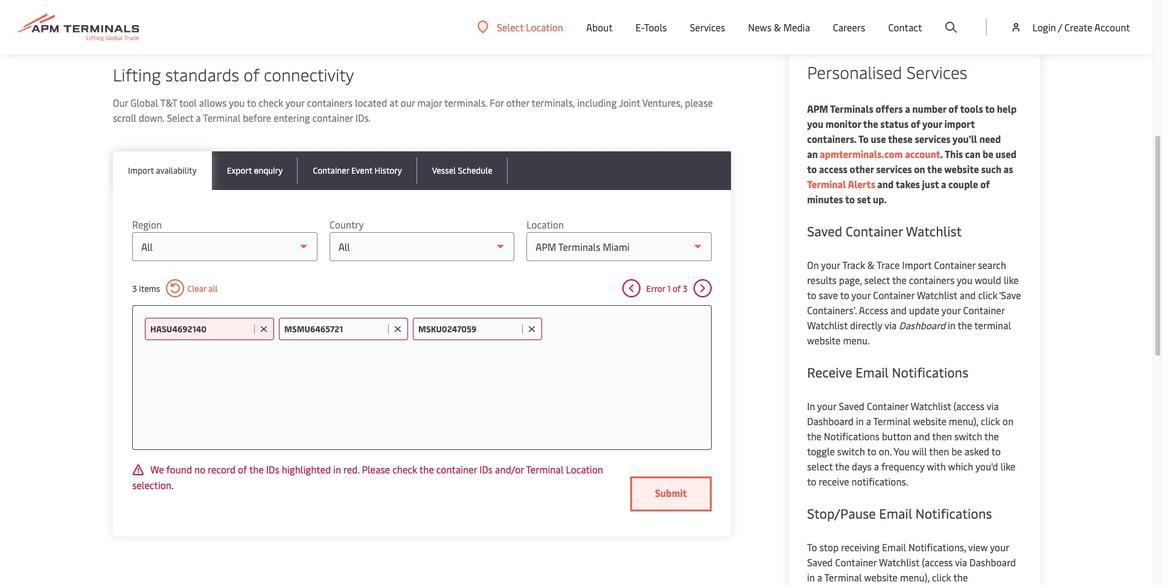 Task type: locate. For each thing, give the bounding box(es) containing it.
3 items
[[132, 283, 160, 294]]

ventures,
[[642, 96, 683, 109]]

of right record
[[238, 463, 247, 476]]

careers button
[[833, 0, 866, 54]]

0 vertical spatial switch
[[955, 430, 983, 443]]

the inside on your track & trace import container search results page, select the containers you would like to save to your container watchlist and click 'save containers'. access and update your container watchlist directly via
[[892, 274, 907, 287]]

dashboard down the 'update'
[[899, 319, 946, 332]]

notifications up days
[[824, 430, 880, 443]]

t&t
[[160, 96, 177, 109]]

via up asked
[[987, 400, 999, 413]]

None text field
[[150, 324, 251, 335], [418, 324, 519, 335], [150, 324, 251, 335], [418, 324, 519, 335]]

your right "in"
[[818, 400, 837, 413]]

lifting standards of connectivity
[[113, 63, 354, 86]]

status
[[881, 117, 909, 130]]

1 horizontal spatial dashboard
[[899, 319, 946, 332]]

you'd
[[976, 460, 998, 473]]

0 horizontal spatial via
[[885, 319, 897, 332]]

2 horizontal spatial dashboard
[[970, 556, 1016, 569]]

container up terminal at the right of page
[[963, 304, 1005, 317]]

0 horizontal spatial import
[[128, 165, 154, 176]]

click inside to stop receiving email notifications, view your saved container watchlist (access via dashboard in a terminal website menu), click t
[[932, 571, 952, 585]]

your right the 'update'
[[942, 304, 961, 317]]

a inside apm terminals offers a number of tools to help you monitor the status of your import containers. to use these services you'll need an
[[905, 102, 910, 115]]

1 horizontal spatial check
[[393, 463, 417, 476]]

to left receive
[[807, 475, 817, 489]]

submit button
[[630, 477, 712, 512]]

check inside our global t&t tool allows you to check your containers located at our major terminals. for other terminals, including joint ventures, please scroll down. select a terminal before entering container ids.
[[259, 96, 283, 109]]

import right trace
[[902, 258, 932, 272]]

like inside on your track & trace import container search results page, select the containers you would like to save to your container watchlist and click 'save containers'. access and update your container watchlist directly via
[[1004, 274, 1019, 287]]

1 horizontal spatial be
[[983, 147, 994, 161]]

(access up asked
[[954, 400, 985, 413]]

0 vertical spatial on
[[914, 162, 925, 176]]

1 vertical spatial notifications
[[824, 430, 880, 443]]

0 horizontal spatial to
[[807, 541, 817, 554]]

website up couple
[[945, 162, 979, 176]]

1 horizontal spatial &
[[868, 258, 875, 272]]

1 horizontal spatial (access
[[954, 400, 985, 413]]

dashboard inside to stop receiving email notifications, view your saved container watchlist (access via dashboard in a terminal website menu), click t
[[970, 556, 1016, 569]]

terminals
[[830, 102, 874, 115]]

to
[[247, 96, 256, 109], [985, 102, 995, 115], [807, 162, 817, 176], [845, 193, 855, 206], [807, 289, 817, 302], [840, 289, 850, 302], [867, 445, 877, 458], [992, 445, 1001, 458], [807, 475, 817, 489]]

located
[[355, 96, 387, 109]]

1 vertical spatial check
[[393, 463, 417, 476]]

3 right 1
[[683, 283, 688, 294]]

terminal inside our global t&t tool allows you to check your containers located at our major terminals. for other terminals, including joint ventures, please scroll down. select a terminal before entering container ids.
[[203, 111, 241, 124]]

toggle
[[807, 445, 835, 458]]

used
[[996, 147, 1017, 161]]

1 vertical spatial menu),
[[900, 571, 930, 585]]

container event history
[[313, 165, 402, 176]]

2 vertical spatial email
[[882, 541, 906, 554]]

0 horizontal spatial on
[[914, 162, 925, 176]]

terminal inside to stop receiving email notifications, view your saved container watchlist (access via dashboard in a terminal website menu), click t
[[825, 571, 862, 585]]

on
[[914, 162, 925, 176], [1003, 415, 1014, 428]]

your down page,
[[852, 289, 871, 302]]

container down up.
[[846, 222, 903, 240]]

to down page,
[[840, 289, 850, 302]]

be inside in your saved container watchlist (access via dashboard in a terminal website menu), click on the notifications button and then switch the toggle switch to on. you will then be asked to select the days a frequency with which you'd like to receive notifications.
[[952, 445, 962, 458]]

services up 'number'
[[907, 60, 968, 83]]

the up toggle
[[807, 430, 822, 443]]

0 horizontal spatial check
[[259, 96, 283, 109]]

e-
[[636, 21, 644, 34]]

switch
[[955, 430, 983, 443], [837, 445, 865, 458]]

0 horizontal spatial dashboard
[[807, 415, 854, 428]]

services
[[690, 21, 725, 34], [907, 60, 968, 83]]

0 vertical spatial services
[[690, 21, 725, 34]]

alerts
[[848, 178, 876, 191]]

0 vertical spatial services
[[915, 132, 951, 146]]

click up asked
[[981, 415, 1000, 428]]

the up just
[[927, 162, 942, 176]]

lifting
[[113, 63, 161, 86]]

saved down "stop"
[[807, 556, 833, 569]]

menu), up asked
[[949, 415, 979, 428]]

1 horizontal spatial via
[[955, 556, 967, 569]]

None text field
[[547, 318, 699, 340], [284, 324, 385, 335], [547, 318, 699, 340], [284, 324, 385, 335]]

apmterminals.com account
[[818, 147, 941, 161]]

2 horizontal spatial you
[[957, 274, 973, 287]]

notifications for stop/pause email notifications
[[916, 505, 992, 523]]

at
[[390, 96, 398, 109]]

you down "apm"
[[807, 117, 824, 130]]

joint
[[619, 96, 640, 109]]

1 vertical spatial containers
[[909, 274, 955, 287]]

monitor
[[826, 117, 861, 130]]

to up you'd
[[992, 445, 1001, 458]]

and up up.
[[877, 178, 894, 191]]

your right view
[[990, 541, 1009, 554]]

saved down minutes
[[807, 222, 843, 240]]

containers
[[307, 96, 353, 109], [909, 274, 955, 287]]

containers down connectivity
[[307, 96, 353, 109]]

& inside dropdown button
[[774, 21, 781, 34]]

container left event
[[313, 165, 349, 176]]

1 horizontal spatial container
[[436, 463, 477, 476]]

in
[[948, 319, 956, 332], [856, 415, 864, 428], [333, 463, 341, 476], [807, 571, 815, 585]]

apm
[[807, 102, 828, 115]]

0 horizontal spatial &
[[774, 21, 781, 34]]

1 vertical spatial import
[[902, 258, 932, 272]]

1 horizontal spatial 3
[[683, 283, 688, 294]]

0 vertical spatial select
[[865, 274, 890, 287]]

0 horizontal spatial other
[[506, 96, 530, 109]]

your inside apm terminals offers a number of tools to help you monitor the status of your import containers. to use these services you'll need an
[[923, 117, 943, 130]]

0 horizontal spatial services
[[876, 162, 912, 176]]

please
[[362, 463, 390, 476]]

select inside on your track & trace import container search results page, select the containers you would like to save to your container watchlist and click 'save containers'. access and update your container watchlist directly via
[[865, 274, 890, 287]]

website down containers'.
[[807, 334, 841, 347]]

you left 'would'
[[957, 274, 973, 287]]

1 vertical spatial switch
[[837, 445, 865, 458]]

1 vertical spatial on
[[1003, 415, 1014, 428]]

2 vertical spatial notifications
[[916, 505, 992, 523]]

like inside in your saved container watchlist (access via dashboard in a terminal website menu), click on the notifications button and then switch the toggle switch to on. you will then be asked to select the days a frequency with which you'd like to receive notifications.
[[1001, 460, 1016, 473]]

be down need
[[983, 147, 994, 161]]

container up button
[[867, 400, 909, 413]]

container
[[312, 111, 353, 124], [436, 463, 477, 476]]

click down 'would'
[[978, 289, 998, 302]]

dashboard down view
[[970, 556, 1016, 569]]

3 left items
[[132, 283, 137, 294]]

the right record
[[249, 463, 264, 476]]

0 vertical spatial you
[[229, 96, 245, 109]]

website
[[945, 162, 979, 176], [807, 334, 841, 347], [913, 415, 947, 428], [864, 571, 898, 585]]

and up will
[[914, 430, 930, 443]]

2 vertical spatial via
[[955, 556, 967, 569]]

1 vertical spatial other
[[850, 162, 874, 176]]

container inside in your saved container watchlist (access via dashboard in a terminal website menu), click on the notifications button and then switch the toggle switch to on. you will then be asked to select the days a frequency with which you'd like to receive notifications.
[[867, 400, 909, 413]]

terminal alerts link
[[807, 178, 876, 191]]

containers inside our global t&t tool allows you to check your containers located at our major terminals. for other terminals, including joint ventures, please scroll down. select a terminal before entering container ids.
[[307, 96, 353, 109]]

via inside to stop receiving email notifications, view your saved container watchlist (access via dashboard in a terminal website menu), click t
[[955, 556, 967, 569]]

e-tools button
[[636, 0, 667, 54]]

2 horizontal spatial via
[[987, 400, 999, 413]]

0 vertical spatial containers
[[307, 96, 353, 109]]

global
[[130, 96, 158, 109]]

0 horizontal spatial select
[[807, 460, 833, 473]]

schedule
[[458, 165, 493, 176]]

the left terminal at the right of page
[[958, 319, 972, 332]]

scroll
[[113, 111, 136, 124]]

container
[[313, 165, 349, 176], [846, 222, 903, 240], [934, 258, 976, 272], [873, 289, 915, 302], [963, 304, 1005, 317], [867, 400, 909, 413], [835, 556, 877, 569]]

which
[[948, 460, 974, 473]]

as
[[1004, 162, 1014, 176]]

0 vertical spatial be
[[983, 147, 994, 161]]

to left 'help'
[[985, 102, 995, 115]]

1 vertical spatial email
[[879, 505, 913, 523]]

you right allows
[[229, 96, 245, 109]]

select inside in your saved container watchlist (access via dashboard in a terminal website menu), click on the notifications button and then switch the toggle switch to on. you will then be asked to select the days a frequency with which you'd like to receive notifications.
[[807, 460, 833, 473]]

terminal inside . this can be used to access other services on the website such as terminal alerts
[[807, 178, 846, 191]]

0 horizontal spatial ids
[[266, 463, 279, 476]]

1 horizontal spatial import
[[902, 258, 932, 272]]

of up import
[[949, 102, 958, 115]]

1 vertical spatial dashboard
[[807, 415, 854, 428]]

container left ids.
[[312, 111, 353, 124]]

1 horizontal spatial services
[[915, 132, 951, 146]]

select down trace
[[865, 274, 890, 287]]

like up ''save' at the right of the page
[[1004, 274, 1019, 287]]

to up before
[[247, 96, 256, 109]]

track
[[842, 258, 865, 272]]

services
[[915, 132, 951, 146], [876, 162, 912, 176]]

of right 1
[[673, 283, 681, 294]]

to inside our global t&t tool allows you to check your containers located at our major terminals. for other terminals, including joint ventures, please scroll down. select a terminal before entering container ids.
[[247, 96, 256, 109]]

website down receiving
[[864, 571, 898, 585]]

1 horizontal spatial other
[[850, 162, 874, 176]]

click down notifications,
[[932, 571, 952, 585]]

like
[[1004, 274, 1019, 287], [1001, 460, 1016, 473]]

website inside . this can be used to access other services on the website such as terminal alerts
[[945, 162, 979, 176]]

email for stop/pause
[[879, 505, 913, 523]]

0 vertical spatial click
[[978, 289, 998, 302]]

via inside in your saved container watchlist (access via dashboard in a terminal website menu), click on the notifications button and then switch the toggle switch to on. you will then be asked to select the days a frequency with which you'd like to receive notifications.
[[987, 400, 999, 413]]

just
[[922, 178, 939, 191]]

the up use
[[863, 117, 878, 130]]

of inside the we found no record of the ids highlighted in red. please check the container ids and/or terminal location selection.
[[238, 463, 247, 476]]

terminal down allows
[[203, 111, 241, 124]]

1 ids from the left
[[266, 463, 279, 476]]

0 vertical spatial (access
[[954, 400, 985, 413]]

1 vertical spatial to
[[807, 541, 817, 554]]

0 vertical spatial other
[[506, 96, 530, 109]]

other inside . this can be used to access other services on the website such as terminal alerts
[[850, 162, 874, 176]]

1 vertical spatial you
[[807, 117, 824, 130]]

0 horizontal spatial you
[[229, 96, 245, 109]]

location
[[526, 20, 563, 34], [527, 218, 564, 231], [566, 463, 603, 476]]

a right just
[[941, 178, 946, 191]]

connectivity
[[264, 63, 354, 86]]

1 vertical spatial select
[[167, 111, 194, 124]]

1 vertical spatial (access
[[922, 556, 953, 569]]

via down access
[[885, 319, 897, 332]]

2 vertical spatial location
[[566, 463, 603, 476]]

0 horizontal spatial (access
[[922, 556, 953, 569]]

to left set
[[845, 193, 855, 206]]

via
[[885, 319, 897, 332], [987, 400, 999, 413], [955, 556, 967, 569]]

saved inside in your saved container watchlist (access via dashboard in a terminal website menu), click on the notifications button and then switch the toggle switch to on. you will then be asked to select the days a frequency with which you'd like to receive notifications.
[[839, 400, 865, 413]]

account
[[905, 147, 941, 161]]

services up takes
[[876, 162, 912, 176]]

menu), down notifications,
[[900, 571, 930, 585]]

of
[[244, 63, 260, 86], [949, 102, 958, 115], [911, 117, 921, 130], [981, 178, 990, 191], [673, 283, 681, 294], [238, 463, 247, 476]]

terminal up minutes
[[807, 178, 846, 191]]

container event history button
[[298, 152, 417, 190]]

button
[[882, 430, 912, 443]]

1 horizontal spatial you
[[807, 117, 824, 130]]

2 vertical spatial you
[[957, 274, 973, 287]]

1 horizontal spatial to
[[859, 132, 869, 146]]

1 vertical spatial services
[[907, 60, 968, 83]]

like right you'd
[[1001, 460, 1016, 473]]

0 horizontal spatial 3
[[132, 283, 137, 294]]

0 vertical spatial dashboard
[[899, 319, 946, 332]]

your up entering
[[286, 96, 305, 109]]

import availability button
[[113, 152, 212, 190]]

0 vertical spatial to
[[859, 132, 869, 146]]

1 vertical spatial select
[[807, 460, 833, 473]]

a
[[905, 102, 910, 115], [196, 111, 201, 124], [941, 178, 946, 191], [866, 415, 871, 428], [874, 460, 879, 473], [817, 571, 822, 585]]

0 horizontal spatial container
[[312, 111, 353, 124]]

1 horizontal spatial on
[[1003, 415, 1014, 428]]

email down notifications.
[[879, 505, 913, 523]]

1 vertical spatial container
[[436, 463, 477, 476]]

and down 'would'
[[960, 289, 976, 302]]

menu),
[[949, 415, 979, 428], [900, 571, 930, 585]]

еnquiry
[[254, 165, 283, 176]]

you
[[229, 96, 245, 109], [807, 117, 824, 130], [957, 274, 973, 287]]

check up before
[[259, 96, 283, 109]]

of inside the and takes just a couple of minutes to set up.
[[981, 178, 990, 191]]

a up days
[[866, 415, 871, 428]]

and up in the terminal website menu.
[[891, 304, 907, 317]]

1 horizontal spatial menu),
[[949, 415, 979, 428]]

check right please
[[393, 463, 417, 476]]

containers up the 'update'
[[909, 274, 955, 287]]

(access inside to stop receiving email notifications, view your saved container watchlist (access via dashboard in a terminal website menu), click t
[[922, 556, 953, 569]]

select down toggle
[[807, 460, 833, 473]]

login / create account link
[[1010, 0, 1130, 54]]

import availability
[[128, 165, 197, 176]]

be up which
[[952, 445, 962, 458]]

0 horizontal spatial select
[[167, 111, 194, 124]]

notifications up notifications,
[[916, 505, 992, 523]]

0 vertical spatial import
[[128, 165, 154, 176]]

help
[[997, 102, 1017, 115]]

2 vertical spatial dashboard
[[970, 556, 1016, 569]]

1 3 from the left
[[132, 283, 137, 294]]

the inside in the terminal website menu.
[[958, 319, 972, 332]]

1 horizontal spatial ids
[[480, 463, 493, 476]]

via down notifications,
[[955, 556, 967, 569]]

1 vertical spatial click
[[981, 415, 1000, 428]]

0 vertical spatial &
[[774, 21, 781, 34]]

other right for
[[506, 96, 530, 109]]

saved down receive
[[839, 400, 865, 413]]

of down the such
[[981, 178, 990, 191]]

1 horizontal spatial select
[[865, 274, 890, 287]]

menu), inside to stop receiving email notifications, view your saved container watchlist (access via dashboard in a terminal website menu), click t
[[900, 571, 930, 585]]

services up .
[[915, 132, 951, 146]]

a inside our global t&t tool allows you to check your containers located at our major terminals. for other terminals, including joint ventures, please scroll down. select a terminal before entering container ids.
[[196, 111, 201, 124]]

such
[[981, 162, 1002, 176]]

& left trace
[[868, 258, 875, 272]]

account
[[1095, 21, 1130, 34]]

watchlist down notifications,
[[879, 556, 920, 569]]

2 ids from the left
[[480, 463, 493, 476]]

1 vertical spatial via
[[987, 400, 999, 413]]

terminal down "stop"
[[825, 571, 862, 585]]

services right "tools"
[[690, 21, 725, 34]]

including
[[577, 96, 617, 109]]

to left "stop"
[[807, 541, 817, 554]]

0 horizontal spatial be
[[952, 445, 962, 458]]

tab list
[[113, 152, 731, 190]]

dashboard inside in your saved container watchlist (access via dashboard in a terminal website menu), click on the notifications button and then switch the toggle switch to on. you will then be asked to select the days a frequency with which you'd like to receive notifications.
[[807, 415, 854, 428]]

saved inside to stop receiving email notifications, view your saved container watchlist (access via dashboard in a terminal website menu), click t
[[807, 556, 833, 569]]

your inside to stop receiving email notifications, view your saved container watchlist (access via dashboard in a terminal website menu), click t
[[990, 541, 1009, 554]]

to inside to stop receiving email notifications, view your saved container watchlist (access via dashboard in a terminal website menu), click t
[[807, 541, 817, 554]]

1 vertical spatial be
[[952, 445, 962, 458]]

for
[[490, 96, 504, 109]]

0 vertical spatial container
[[312, 111, 353, 124]]

0 vertical spatial notifications
[[892, 364, 969, 382]]

watchlist inside to stop receiving email notifications, view your saved container watchlist (access via dashboard in a terminal website menu), click t
[[879, 556, 920, 569]]

email for receive
[[856, 364, 889, 382]]

to left use
[[859, 132, 869, 146]]

dashboard down "in"
[[807, 415, 854, 428]]

and
[[877, 178, 894, 191], [960, 289, 976, 302], [891, 304, 907, 317], [914, 430, 930, 443]]

our
[[401, 96, 415, 109]]

tools
[[644, 21, 667, 34]]

1 vertical spatial saved
[[839, 400, 865, 413]]

access
[[819, 162, 848, 176]]

notifications down in the terminal website menu.
[[892, 364, 969, 382]]

1 horizontal spatial select
[[497, 20, 524, 34]]

email right receiving
[[882, 541, 906, 554]]

0 horizontal spatial menu),
[[900, 571, 930, 585]]

menu.
[[843, 334, 870, 347]]

receive
[[819, 475, 849, 489]]

login / create account
[[1033, 21, 1130, 34]]

container inside container event history button
[[313, 165, 349, 176]]

0 vertical spatial via
[[885, 319, 897, 332]]

container inside to stop receiving email notifications, view your saved container watchlist (access via dashboard in a terminal website menu), click t
[[835, 556, 877, 569]]

container inside the we found no record of the ids highlighted in red. please check the container ids and/or terminal location selection.
[[436, 463, 477, 476]]

container inside our global t&t tool allows you to check your containers located at our major terminals. for other terminals, including joint ventures, please scroll down. select a terminal before entering container ids.
[[312, 111, 353, 124]]

stop/pause email notifications
[[807, 505, 992, 523]]

switch up asked
[[955, 430, 983, 443]]

1 horizontal spatial containers
[[909, 274, 955, 287]]

import
[[945, 117, 975, 130]]

terminal up button
[[873, 415, 911, 428]]

down.
[[139, 111, 165, 124]]

2 vertical spatial click
[[932, 571, 952, 585]]

to down an
[[807, 162, 817, 176]]

tab list containing import availability
[[113, 152, 731, 190]]

ids left highlighted
[[266, 463, 279, 476]]

container down receiving
[[835, 556, 877, 569]]

2 vertical spatial saved
[[807, 556, 833, 569]]

0 vertical spatial menu),
[[949, 415, 979, 428]]

region
[[132, 218, 162, 231]]

watchlist up button
[[911, 400, 951, 413]]

1 vertical spatial &
[[868, 258, 875, 272]]

0 vertical spatial email
[[856, 364, 889, 382]]

submit
[[655, 487, 687, 500]]



Task type: vqa. For each thing, say whether or not it's contained in the screenshot.
Playlist
no



Task type: describe. For each thing, give the bounding box(es) containing it.
trace
[[877, 258, 900, 272]]

export
[[227, 165, 252, 176]]

and/or
[[495, 463, 524, 476]]

0 vertical spatial saved
[[807, 222, 843, 240]]

location inside the we found no record of the ids highlighted in red. please check the container ids and/or terminal location selection.
[[566, 463, 603, 476]]

notifications inside in your saved container watchlist (access via dashboard in a terminal website menu), click on the notifications button and then switch the toggle switch to on. you will then be asked to select the days a frequency with which you'd like to receive notifications.
[[824, 430, 880, 443]]

e-tools
[[636, 21, 667, 34]]

in inside the we found no record of the ids highlighted in red. please check the container ids and/or terminal location selection.
[[333, 463, 341, 476]]

2 3 from the left
[[683, 283, 688, 294]]

of up before
[[244, 63, 260, 86]]

email inside to stop receiving email notifications, view your saved container watchlist (access via dashboard in a terminal website menu), click t
[[882, 541, 906, 554]]

the inside apm terminals offers a number of tools to help you monitor the status of your import containers. to use these services you'll need an
[[863, 117, 878, 130]]

services inside . this can be used to access other services on the website such as terminal alerts
[[876, 162, 912, 176]]

/
[[1058, 21, 1062, 34]]

import inside button
[[128, 165, 154, 176]]

1 horizontal spatial switch
[[955, 430, 983, 443]]

days
[[852, 460, 872, 473]]

can
[[965, 147, 981, 161]]

a inside the and takes just a couple of minutes to set up.
[[941, 178, 946, 191]]

we found no record of the ids highlighted in red. please check the container ids and/or terminal location selection.
[[132, 463, 603, 492]]

error
[[646, 283, 665, 294]]

page,
[[839, 274, 862, 287]]

with
[[927, 460, 946, 473]]

you
[[894, 445, 910, 458]]

(access inside in your saved container watchlist (access via dashboard in a terminal website menu), click on the notifications button and then switch the toggle switch to on. you will then be asked to select the days a frequency with which you'd like to receive notifications.
[[954, 400, 985, 413]]

would
[[975, 274, 1002, 287]]

stop
[[820, 541, 839, 554]]

containers inside on your track & trace import container search results page, select the containers you would like to save to your container watchlist and click 'save containers'. access and update your container watchlist directly via
[[909, 274, 955, 287]]

personalised services
[[807, 60, 968, 83]]

saved container watchlist
[[807, 222, 962, 240]]

apmterminals.com
[[820, 147, 903, 161]]

containers'.
[[807, 304, 857, 317]]

1 horizontal spatial services
[[907, 60, 968, 83]]

terminal inside in your saved container watchlist (access via dashboard in a terminal website menu), click on the notifications button and then switch the toggle switch to on. you will then be asked to select the days a frequency with which you'd like to receive notifications.
[[873, 415, 911, 428]]

to inside . this can be used to access other services on the website such as terminal alerts
[[807, 162, 817, 176]]

receive email notifications
[[807, 364, 969, 382]]

notifications.
[[852, 475, 908, 489]]

in inside to stop receiving email notifications, view your saved container watchlist (access via dashboard in a terminal website menu), click t
[[807, 571, 815, 585]]

selection.
[[132, 479, 174, 492]]

in inside in the terminal website menu.
[[948, 319, 956, 332]]

on inside in your saved container watchlist (access via dashboard in a terminal website menu), click on the notifications button and then switch the toggle switch to on. you will then be asked to select the days a frequency with which you'd like to receive notifications.
[[1003, 415, 1014, 428]]

in your saved container watchlist (access via dashboard in a terminal website menu), click on the notifications button and then switch the toggle switch to on. you will then be asked to select the days a frequency with which you'd like to receive notifications.
[[807, 400, 1016, 489]]

0 horizontal spatial switch
[[837, 445, 865, 458]]

to inside the and takes just a couple of minutes to set up.
[[845, 193, 855, 206]]

careers
[[833, 21, 866, 34]]

no
[[194, 463, 205, 476]]

1 vertical spatial location
[[527, 218, 564, 231]]

notifications for receive email notifications
[[892, 364, 969, 382]]

in the terminal website menu.
[[807, 319, 1011, 347]]

on your track & trace import container search results page, select the containers you would like to save to your container watchlist and click 'save containers'. access and update your container watchlist directly via
[[807, 258, 1021, 332]]

clear
[[187, 283, 206, 294]]

these
[[888, 132, 913, 146]]

and inside the and takes just a couple of minutes to set up.
[[877, 178, 894, 191]]

contact button
[[889, 0, 922, 54]]

next error image
[[694, 280, 712, 298]]

to inside apm terminals offers a number of tools to help you monitor the status of your import containers. to use these services you'll need an
[[859, 132, 869, 146]]

minutes
[[807, 193, 843, 206]]

results
[[807, 274, 837, 287]]

this
[[945, 147, 963, 161]]

create
[[1065, 21, 1093, 34]]

1 vertical spatial then
[[929, 445, 949, 458]]

country
[[329, 218, 364, 231]]

website inside in the terminal website menu.
[[807, 334, 841, 347]]

0 vertical spatial select
[[497, 20, 524, 34]]

your inside our global t&t tool allows you to check your containers located at our major terminals. for other terminals, including joint ventures, please scroll down. select a terminal before entering container ids.
[[286, 96, 305, 109]]

contact
[[889, 21, 922, 34]]

container up 'would'
[[934, 258, 976, 272]]

click inside on your track & trace import container search results page, select the containers you would like to save to your container watchlist and click 'save containers'. access and update your container watchlist directly via
[[978, 289, 998, 302]]

you inside on your track & trace import container search results page, select the containers you would like to save to your container watchlist and click 'save containers'. access and update your container watchlist directly via
[[957, 274, 973, 287]]

availability
[[156, 165, 197, 176]]

. this can be used to access other services on the website such as terminal alerts
[[807, 147, 1017, 191]]

export еnquiry
[[227, 165, 283, 176]]

directly
[[850, 319, 883, 332]]

the right please
[[420, 463, 434, 476]]

takes
[[896, 178, 920, 191]]

container up access
[[873, 289, 915, 302]]

terminals,
[[532, 96, 575, 109]]

import inside on your track & trace import container search results page, select the containers you would like to save to your container watchlist and click 'save containers'. access and update your container watchlist directly via
[[902, 258, 932, 272]]

your inside in your saved container watchlist (access via dashboard in a terminal website menu), click on the notifications button and then switch the toggle switch to on. you will then be asked to select the days a frequency with which you'd like to receive notifications.
[[818, 400, 837, 413]]

the up asked
[[985, 430, 999, 443]]

previous error image
[[622, 280, 640, 298]]

a right days
[[874, 460, 879, 473]]

search
[[978, 258, 1006, 272]]

save
[[819, 289, 838, 302]]

select location button
[[478, 20, 563, 34]]

view
[[969, 541, 988, 554]]

the inside . this can be used to access other services on the website such as terminal alerts
[[927, 162, 942, 176]]

entering
[[274, 111, 310, 124]]

menu), inside in your saved container watchlist (access via dashboard in a terminal website menu), click on the notifications button and then switch the toggle switch to on. you will then be asked to select the days a frequency with which you'd like to receive notifications.
[[949, 415, 979, 428]]

terminal inside the we found no record of the ids highlighted in red. please check the container ids and/or terminal location selection.
[[526, 463, 564, 476]]

select inside our global t&t tool allows you to check your containers located at our major terminals. for other terminals, including joint ventures, please scroll down. select a terminal before entering container ids.
[[167, 111, 194, 124]]

watchlist down just
[[906, 222, 962, 240]]

items
[[139, 283, 160, 294]]

you inside apm terminals offers a number of tools to help you monitor the status of your import containers. to use these services you'll need an
[[807, 117, 824, 130]]

.
[[941, 147, 943, 161]]

and takes just a couple of minutes to set up.
[[807, 178, 990, 206]]

be inside . this can be used to access other services on the website such as terminal alerts
[[983, 147, 994, 161]]

before
[[243, 111, 271, 124]]

click inside in your saved container watchlist (access via dashboard in a terminal website menu), click on the notifications button and then switch the toggle switch to on. you will then be asked to select the days a frequency with which you'd like to receive notifications.
[[981, 415, 1000, 428]]

and inside in your saved container watchlist (access via dashboard in a terminal website menu), click on the notifications button and then switch the toggle switch to on. you will then be asked to select the days a frequency with which you'd like to receive notifications.
[[914, 430, 930, 443]]

to stop receiving email notifications, view your saved container watchlist (access via dashboard in a terminal website menu), click t
[[807, 541, 1022, 586]]

0 vertical spatial location
[[526, 20, 563, 34]]

watchlist down containers'.
[[807, 319, 848, 332]]

standards
[[165, 63, 239, 86]]

of down 'number'
[[911, 117, 921, 130]]

1
[[667, 283, 671, 294]]

services inside apm terminals offers a number of tools to help you monitor the status of your import containers. to use these services you'll need an
[[915, 132, 951, 146]]

the up receive
[[835, 460, 850, 473]]

check inside the we found no record of the ids highlighted in red. please check the container ids and/or terminal location selection.
[[393, 463, 417, 476]]

on inside . this can be used to access other services on the website such as terminal alerts
[[914, 162, 925, 176]]

up.
[[873, 193, 887, 206]]

access
[[859, 304, 888, 317]]

all
[[209, 283, 218, 294]]

on.
[[879, 445, 892, 458]]

media
[[784, 21, 810, 34]]

to left on.
[[867, 445, 877, 458]]

containers.
[[807, 132, 857, 146]]

allows
[[199, 96, 227, 109]]

your up results
[[821, 258, 840, 272]]

clear all
[[187, 283, 218, 294]]

0 horizontal spatial services
[[690, 21, 725, 34]]

via inside on your track & trace import container search results page, select the containers you would like to save to your container watchlist and click 'save containers'. access and update your container watchlist directly via
[[885, 319, 897, 332]]

our
[[113, 96, 128, 109]]

our global t&t tool allows you to check your containers located at our major terminals. for other terminals, including joint ventures, please scroll down. select a terminal before entering container ids.
[[113, 96, 713, 124]]

login
[[1033, 21, 1056, 34]]

& inside on your track & trace import container search results page, select the containers you would like to save to your container watchlist and click 'save containers'. access and update your container watchlist directly via
[[868, 258, 875, 272]]

highlighted
[[282, 463, 331, 476]]

to inside apm terminals offers a number of tools to help you monitor the status of your import containers. to use these services you'll need an
[[985, 102, 995, 115]]

website inside to stop receiving email notifications, view your saved container watchlist (access via dashboard in a terminal website menu), click t
[[864, 571, 898, 585]]

asked
[[965, 445, 990, 458]]

we
[[150, 463, 164, 476]]

couple
[[949, 178, 978, 191]]

you inside our global t&t tool allows you to check your containers located at our major terminals. for other terminals, including joint ventures, please scroll down. select a terminal before entering container ids.
[[229, 96, 245, 109]]

red.
[[343, 463, 360, 476]]

please
[[685, 96, 713, 109]]

website inside in your saved container watchlist (access via dashboard in a terminal website menu), click on the notifications button and then switch the toggle switch to on. you will then be asked to select the days a frequency with which you'd like to receive notifications.
[[913, 415, 947, 428]]

vessel schedule
[[432, 165, 493, 176]]

set
[[857, 193, 871, 206]]

offers
[[876, 102, 903, 115]]

watchlist inside in your saved container watchlist (access via dashboard in a terminal website menu), click on the notifications button and then switch the toggle switch to on. you will then be asked to select the days a frequency with which you'd like to receive notifications.
[[911, 400, 951, 413]]

vessel
[[432, 165, 456, 176]]

notifications,
[[909, 541, 966, 554]]

in inside in your saved container watchlist (access via dashboard in a terminal website menu), click on the notifications button and then switch the toggle switch to on. you will then be asked to select the days a frequency with which you'd like to receive notifications.
[[856, 415, 864, 428]]

other inside our global t&t tool allows you to check your containers located at our major terminals. for other terminals, including joint ventures, please scroll down. select a terminal before entering container ids.
[[506, 96, 530, 109]]

watchlist up the 'update'
[[917, 289, 958, 302]]

0 vertical spatial then
[[932, 430, 952, 443]]

apmterminals.com account link
[[818, 147, 941, 161]]

tool
[[179, 96, 197, 109]]

a inside to stop receiving email notifications, view your saved container watchlist (access via dashboard in a terminal website menu), click t
[[817, 571, 822, 585]]

news & media button
[[748, 0, 810, 54]]

to left save
[[807, 289, 817, 302]]



